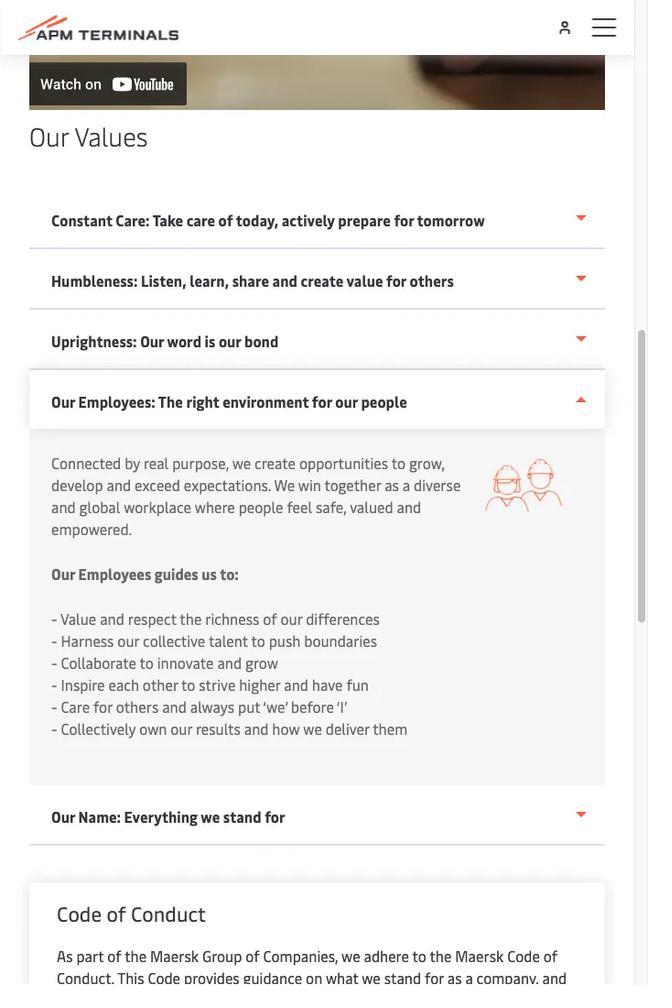 Task type: describe. For each thing, give the bounding box(es) containing it.
we inside dropdown button
[[201, 807, 220, 826]]

we inside the - value and respect the richness of our differences - harness our collective talent to push boundaries - collaborate to innovate and grow - inspire each other to strive higher and have fun - care for others and always put 'we' before 'i' - collectively own our results and how we deliver them
[[304, 718, 322, 738]]

and inside dropdown button
[[273, 271, 298, 290]]

guides
[[155, 564, 199, 583]]

people inside dropdown button
[[361, 392, 408, 411]]

inspire
[[61, 674, 105, 694]]

- value and respect the richness of our differences - harness our collective talent to push boundaries - collaborate to innovate and grow - inspire each other to strive higher and have fun - care for others and always put 'we' before 'i' - collectively own our results and how we deliver them
[[51, 608, 408, 738]]

real
[[144, 453, 169, 472]]

create for value
[[301, 271, 344, 290]]

and down by
[[107, 475, 131, 494]]

our inside uprightness: our word is our bond dropdown button
[[140, 331, 164, 351]]

employees image
[[480, 452, 569, 531]]

uprightness: our word is our bond
[[51, 331, 279, 351]]

5 - from the top
[[51, 696, 57, 716]]

our employees: the right environment for our people
[[51, 392, 408, 411]]

push
[[269, 630, 301, 650]]

how
[[272, 718, 300, 738]]

part
[[76, 946, 104, 965]]

actively
[[282, 210, 335, 230]]

to inside as part of the maersk group of companies, we adhere to the maersk code of conduct. this code provides guidance on what we stand for as a company, an
[[413, 946, 427, 965]]

have
[[312, 674, 343, 694]]

our up push
[[281, 608, 303, 628]]

as
[[57, 946, 73, 965]]

the
[[158, 392, 183, 411]]

1 maersk from the left
[[150, 946, 199, 965]]

everything
[[124, 807, 198, 826]]

as inside connected by real purpose, we create opportunities to grow, develop and exceed expectations. we win together as a diverse and global workplace where people feel safe, valued and empowered.
[[385, 475, 399, 494]]

grow,
[[409, 453, 445, 472]]

safe,
[[316, 497, 347, 516]]

higher
[[239, 674, 281, 694]]

by
[[125, 453, 140, 472]]

our right own
[[171, 718, 192, 738]]

before
[[291, 696, 334, 716]]

our for employees
[[51, 564, 75, 583]]

value
[[60, 608, 96, 628]]

our employees: the right environment for our people button
[[29, 370, 606, 429]]

exceed
[[135, 475, 180, 494]]

connected
[[51, 453, 121, 472]]

deliver
[[326, 718, 370, 738]]

as inside as part of the maersk group of companies, we adhere to the maersk code of conduct. this code provides guidance on what we stand for as a company, an
[[448, 968, 462, 985]]

and up harness
[[100, 608, 125, 628]]

for inside the - value and respect the richness of our differences - harness our collective talent to push boundaries - collaborate to innovate and grow - inspire each other to strive higher and have fun - care for others and always put 'we' before 'i' - collectively own our results and how we deliver them
[[93, 696, 112, 716]]

respect
[[128, 608, 177, 628]]

each
[[109, 674, 139, 694]]

humbleness: listen, learn, share and create value for others
[[51, 271, 454, 290]]

what
[[326, 968, 359, 985]]

grow
[[246, 652, 278, 672]]

on
[[306, 968, 323, 985]]

connected by real purpose, we create opportunities to grow, develop and exceed expectations. we win together as a diverse and global workplace where people feel safe, valued and empowered.
[[51, 453, 461, 538]]

a inside connected by real purpose, we create opportunities to grow, develop and exceed expectations. we win together as a diverse and global workplace where people feel safe, valued and empowered.
[[403, 475, 411, 494]]

to inside connected by real purpose, we create opportunities to grow, develop and exceed expectations. we win together as a diverse and global workplace where people feel safe, valued and empowered.
[[392, 453, 406, 472]]

provides
[[184, 968, 240, 985]]

we down adhere
[[362, 968, 381, 985]]

fun
[[347, 674, 369, 694]]

tomorrow
[[417, 210, 485, 230]]

code of conduct
[[57, 900, 206, 927]]

develop
[[51, 475, 103, 494]]

name:
[[78, 807, 121, 826]]

our for employees:
[[51, 392, 75, 411]]

value
[[347, 271, 383, 290]]

constant care: take care of today, actively prepare for tomorrow
[[51, 210, 485, 230]]

is
[[205, 331, 216, 351]]

our down respect
[[118, 630, 139, 650]]

6 - from the top
[[51, 718, 57, 738]]

global
[[79, 497, 120, 516]]

and down talent
[[218, 652, 242, 672]]

others inside the - value and respect the richness of our differences - harness our collective talent to push boundaries - collaborate to innovate and grow - inspire each other to strive higher and have fun - care for others and always put 'we' before 'i' - collectively own our results and how we deliver them
[[116, 696, 159, 716]]

own
[[139, 718, 167, 738]]

of inside the - value and respect the richness of our differences - harness our collective talent to push boundaries - collaborate to innovate and grow - inspire each other to strive higher and have fun - care for others and always put 'we' before 'i' - collectively own our results and how we deliver them
[[263, 608, 277, 628]]

and down other
[[162, 696, 187, 716]]

guidance
[[243, 968, 303, 985]]

'i'
[[337, 696, 348, 716]]

boundaries
[[304, 630, 378, 650]]

to up other
[[140, 652, 154, 672]]

2 maersk from the left
[[456, 946, 504, 965]]

and up before
[[284, 674, 309, 694]]

'we'
[[263, 696, 288, 716]]

to:
[[220, 564, 239, 583]]

word
[[167, 331, 202, 351]]

opportunities
[[300, 453, 389, 472]]

4 - from the top
[[51, 674, 57, 694]]

always
[[190, 696, 235, 716]]

values
[[75, 118, 148, 153]]

stand inside dropdown button
[[223, 807, 262, 826]]

us
[[202, 564, 217, 583]]

and down develop
[[51, 497, 76, 516]]

bond
[[245, 331, 279, 351]]

care
[[61, 696, 90, 716]]

the inside the - value and respect the richness of our differences - harness our collective talent to push boundaries - collaborate to innovate and grow - inspire each other to strive higher and have fun - care for others and always put 'we' before 'i' - collectively own our results and how we deliver them
[[180, 608, 202, 628]]

our employees guides us to:
[[51, 564, 239, 583]]

differences
[[306, 608, 380, 628]]

other
[[143, 674, 178, 694]]

0 horizontal spatial code
[[57, 900, 102, 927]]



Task type: vqa. For each thing, say whether or not it's contained in the screenshot.
3rd - from the top
yes



Task type: locate. For each thing, give the bounding box(es) containing it.
where
[[195, 497, 235, 516]]

the
[[180, 608, 202, 628], [125, 946, 147, 965], [430, 946, 452, 965]]

them
[[373, 718, 408, 738]]

collective
[[143, 630, 206, 650]]

this
[[117, 968, 144, 985]]

code up company,
[[508, 946, 541, 965]]

-
[[51, 608, 57, 628], [51, 630, 57, 650], [51, 652, 57, 672], [51, 674, 57, 694], [51, 696, 57, 716], [51, 718, 57, 738]]

listen,
[[141, 271, 187, 290]]

our inside our name: everything we stand for dropdown button
[[51, 807, 75, 826]]

collectively
[[61, 718, 136, 738]]

environment
[[223, 392, 309, 411]]

we up expectations.
[[232, 453, 251, 472]]

care:
[[116, 210, 150, 230]]

1 vertical spatial create
[[255, 453, 296, 472]]

for up collectively
[[93, 696, 112, 716]]

1 vertical spatial others
[[116, 696, 159, 716]]

our name: everything we stand for button
[[29, 785, 606, 846]]

companies,
[[263, 946, 338, 965]]

our inside uprightness: our word is our bond dropdown button
[[219, 331, 241, 351]]

code up part
[[57, 900, 102, 927]]

create inside dropdown button
[[301, 271, 344, 290]]

maersk down conduct
[[150, 946, 199, 965]]

group
[[202, 946, 242, 965]]

our employees: the right environment for our people element
[[29, 429, 606, 785]]

our name: everything we stand for
[[51, 807, 286, 826]]

a down grow,
[[403, 475, 411, 494]]

for left company,
[[425, 968, 444, 985]]

our for name:
[[51, 807, 75, 826]]

for right value on the top
[[387, 271, 407, 290]]

the up collective
[[180, 608, 202, 628]]

we up what
[[342, 946, 361, 965]]

3 - from the top
[[51, 652, 57, 672]]

a left company,
[[466, 968, 473, 985]]

1 horizontal spatial as
[[448, 968, 462, 985]]

as part of the maersk group of companies, we adhere to the maersk code of conduct. this code provides guidance on what we stand for as a company, an
[[57, 946, 578, 985]]

- left harness
[[51, 630, 57, 650]]

win
[[299, 475, 321, 494]]

people up opportunities
[[361, 392, 408, 411]]

people
[[361, 392, 408, 411], [239, 497, 284, 516]]

- left 'care'
[[51, 696, 57, 716]]

conduct.
[[57, 968, 114, 985]]

care
[[187, 210, 215, 230]]

harness
[[61, 630, 114, 650]]

2 - from the top
[[51, 630, 57, 650]]

0 horizontal spatial maersk
[[150, 946, 199, 965]]

people down we on the left of the page
[[239, 497, 284, 516]]

1 horizontal spatial people
[[361, 392, 408, 411]]

to right adhere
[[413, 946, 427, 965]]

0 vertical spatial as
[[385, 475, 399, 494]]

and down put
[[244, 718, 269, 738]]

our right is
[[219, 331, 241, 351]]

company,
[[477, 968, 539, 985]]

for down how at bottom
[[265, 807, 286, 826]]

richness
[[205, 608, 260, 628]]

and down diverse
[[397, 497, 422, 516]]

purpose,
[[172, 453, 229, 472]]

0 vertical spatial create
[[301, 271, 344, 290]]

0 horizontal spatial as
[[385, 475, 399, 494]]

for inside dropdown button
[[312, 392, 332, 411]]

adhere
[[364, 946, 410, 965]]

0 vertical spatial a
[[403, 475, 411, 494]]

to left grow,
[[392, 453, 406, 472]]

constant
[[51, 210, 112, 230]]

our up value
[[51, 564, 75, 583]]

we
[[232, 453, 251, 472], [304, 718, 322, 738], [201, 807, 220, 826], [342, 946, 361, 965], [362, 968, 381, 985]]

others inside humbleness: listen, learn, share and create value for others dropdown button
[[410, 271, 454, 290]]

1 vertical spatial people
[[239, 497, 284, 516]]

0 horizontal spatial stand
[[223, 807, 262, 826]]

create left value on the top
[[301, 271, 344, 290]]

0 horizontal spatial a
[[403, 475, 411, 494]]

take
[[153, 210, 183, 230]]

our left word
[[140, 331, 164, 351]]

2 horizontal spatial code
[[508, 946, 541, 965]]

share
[[232, 271, 269, 290]]

our inside our employees: the right environment for our people dropdown button
[[51, 392, 75, 411]]

employees:
[[78, 392, 156, 411]]

1 horizontal spatial a
[[466, 968, 473, 985]]

1 - from the top
[[51, 608, 57, 628]]

right
[[186, 392, 220, 411]]

we right 'everything'
[[201, 807, 220, 826]]

uprightness:
[[51, 331, 137, 351]]

and right share
[[273, 271, 298, 290]]

today,
[[236, 210, 279, 230]]

2 vertical spatial code
[[148, 968, 181, 985]]

others down tomorrow
[[410, 271, 454, 290]]

0 horizontal spatial others
[[116, 696, 159, 716]]

of
[[219, 210, 233, 230], [263, 608, 277, 628], [107, 900, 126, 927], [107, 946, 121, 965], [246, 946, 260, 965], [544, 946, 558, 965]]

humbleness: listen, learn, share and create value for others button
[[29, 249, 606, 310]]

0 horizontal spatial people
[[239, 497, 284, 516]]

as up the valued
[[385, 475, 399, 494]]

innovate
[[157, 652, 214, 672]]

we inside connected by real purpose, we create opportunities to grow, develop and exceed expectations. we win together as a diverse and global workplace where people feel safe, valued and empowered.
[[232, 453, 251, 472]]

the up this
[[125, 946, 147, 965]]

constant care: take care of today, actively prepare for tomorrow button
[[29, 189, 606, 249]]

stand down adhere
[[385, 968, 422, 985]]

as
[[385, 475, 399, 494], [448, 968, 462, 985]]

- left collectively
[[51, 718, 57, 738]]

for right prepare
[[394, 210, 414, 230]]

1 horizontal spatial stand
[[385, 968, 422, 985]]

workplace
[[124, 497, 192, 516]]

stand right 'everything'
[[223, 807, 262, 826]]

to up grow
[[251, 630, 266, 650]]

our left values
[[29, 118, 69, 153]]

create up we on the left of the page
[[255, 453, 296, 472]]

maersk up company,
[[456, 946, 504, 965]]

1 vertical spatial code
[[508, 946, 541, 965]]

conduct
[[131, 900, 206, 927]]

0 horizontal spatial the
[[125, 946, 147, 965]]

the right adhere
[[430, 946, 452, 965]]

our left employees:
[[51, 392, 75, 411]]

results
[[196, 718, 241, 738]]

and
[[273, 271, 298, 290], [107, 475, 131, 494], [51, 497, 76, 516], [397, 497, 422, 516], [100, 608, 125, 628], [218, 652, 242, 672], [284, 674, 309, 694], [162, 696, 187, 716], [244, 718, 269, 738]]

feel
[[287, 497, 313, 516]]

our inside our employees: the right environment for our people element
[[51, 564, 75, 583]]

1 vertical spatial as
[[448, 968, 462, 985]]

our left "name:" on the bottom of page
[[51, 807, 75, 826]]

put
[[238, 696, 261, 716]]

stand
[[223, 807, 262, 826], [385, 968, 422, 985]]

- left 'inspire'
[[51, 674, 57, 694]]

diverse
[[414, 475, 461, 494]]

our
[[29, 118, 69, 153], [140, 331, 164, 351], [51, 392, 75, 411], [51, 564, 75, 583], [51, 807, 75, 826]]

1 vertical spatial stand
[[385, 968, 422, 985]]

0 vertical spatial code
[[57, 900, 102, 927]]

as left company,
[[448, 968, 462, 985]]

code right this
[[148, 968, 181, 985]]

together
[[325, 475, 381, 494]]

1 horizontal spatial maersk
[[456, 946, 504, 965]]

0 horizontal spatial create
[[255, 453, 296, 472]]

1 horizontal spatial code
[[148, 968, 181, 985]]

1 horizontal spatial the
[[180, 608, 202, 628]]

0 vertical spatial stand
[[223, 807, 262, 826]]

expectations.
[[184, 475, 271, 494]]

for inside as part of the maersk group of companies, we adhere to the maersk code of conduct. this code provides guidance on what we stand for as a company, an
[[425, 968, 444, 985]]

stand inside as part of the maersk group of companies, we adhere to the maersk code of conduct. this code provides guidance on what we stand for as a company, an
[[385, 968, 422, 985]]

create inside connected by real purpose, we create opportunities to grow, develop and exceed expectations. we win together as a diverse and global workplace where people feel safe, valued and empowered.
[[255, 453, 296, 472]]

humbleness:
[[51, 271, 138, 290]]

our inside our employees: the right environment for our people dropdown button
[[336, 392, 358, 411]]

learn,
[[190, 271, 229, 290]]

our values
[[29, 118, 148, 153]]

prepare
[[338, 210, 391, 230]]

others down each at the bottom
[[116, 696, 159, 716]]

valued
[[350, 497, 394, 516]]

we down before
[[304, 718, 322, 738]]

1 horizontal spatial others
[[410, 271, 454, 290]]

collaborate
[[61, 652, 137, 672]]

we
[[274, 475, 295, 494]]

create for opportunities
[[255, 453, 296, 472]]

1 horizontal spatial create
[[301, 271, 344, 290]]

our up opportunities
[[336, 392, 358, 411]]

of inside constant care: take care of today, actively prepare for tomorrow dropdown button
[[219, 210, 233, 230]]

for right environment
[[312, 392, 332, 411]]

employees
[[78, 564, 151, 583]]

0 vertical spatial people
[[361, 392, 408, 411]]

people inside connected by real purpose, we create opportunities to grow, develop and exceed expectations. we win together as a diverse and global workplace where people feel safe, valued and empowered.
[[239, 497, 284, 516]]

strive
[[199, 674, 236, 694]]

talent
[[209, 630, 248, 650]]

to down innovate
[[181, 674, 196, 694]]

1 vertical spatial a
[[466, 968, 473, 985]]

a inside as part of the maersk group of companies, we adhere to the maersk code of conduct. this code provides guidance on what we stand for as a company, an
[[466, 968, 473, 985]]

0 vertical spatial others
[[410, 271, 454, 290]]

- left value
[[51, 608, 57, 628]]

our for values
[[29, 118, 69, 153]]

empowered.
[[51, 519, 132, 538]]

2 horizontal spatial the
[[430, 946, 452, 965]]

- left collaborate
[[51, 652, 57, 672]]



